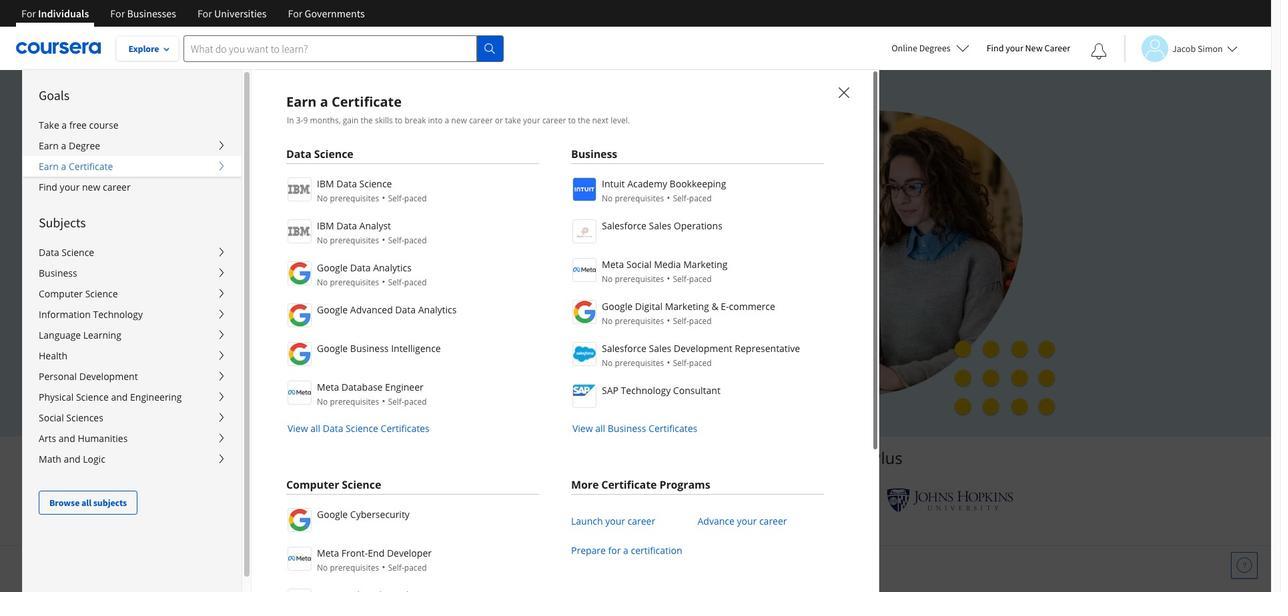 Task type: locate. For each thing, give the bounding box(es) containing it.
day up database
[[347, 361, 363, 374]]

find your new career
[[987, 42, 1071, 54]]

computer science inside dropdown button
[[39, 288, 118, 300]]

• down end
[[382, 561, 385, 574]]

for governments
[[288, 7, 365, 20]]

prerequisites inside meta social media marketing no prerequisites • self-paced
[[615, 274, 664, 285]]

free
[[323, 330, 344, 343]]

9
[[303, 115, 308, 126]]

your right launch
[[606, 515, 625, 528]]

browse all subjects
[[49, 497, 127, 509]]

0 horizontal spatial data science
[[39, 246, 94, 259]]

0 vertical spatial certificate
[[332, 93, 402, 111]]

• down analyst
[[382, 234, 385, 246]]

all inside data science list
[[311, 423, 320, 435]]

learning
[[83, 329, 121, 342]]

3 for from the left
[[198, 7, 212, 20]]

a for earn a certificate in 3-9 months, gain the skills to break into a new career or take your career to the next level.
[[320, 93, 328, 111]]

representative
[[735, 342, 800, 355]]

meta inside meta database engineer no prerequisites • self-paced
[[317, 381, 339, 394]]

a inside dropdown button
[[61, 140, 66, 152]]

for left individuals
[[21, 7, 36, 20]]

view inside business list
[[573, 423, 593, 435]]

for
[[608, 545, 621, 557]]

1 horizontal spatial development
[[674, 342, 733, 355]]

salesforce down on
[[602, 220, 647, 232]]

data down ibm data analyst no prerequisites • self-paced
[[350, 262, 371, 274]]

prerequisites down job-
[[330, 235, 379, 246]]

data science down 'months,'
[[286, 147, 354, 162]]

ibm right unlimited
[[317, 178, 334, 190]]

2 sales from the top
[[649, 342, 672, 355]]

sap technology consultant link
[[571, 383, 824, 409]]

0 horizontal spatial technology
[[93, 308, 143, 321]]

advanced
[[350, 304, 393, 316]]

• down media
[[667, 272, 671, 285]]

0 horizontal spatial development
[[79, 370, 138, 383]]

paced up certificate
[[404, 193, 427, 204]]

your inside find your new career link
[[60, 181, 80, 194]]

with left 14-
[[309, 361, 331, 374]]

2 ibm from the top
[[317, 220, 334, 232]]

1 vertical spatial or
[[249, 361, 261, 374]]

paced inside google data analytics no prerequisites • self-paced
[[404, 277, 427, 288]]

development down google digital marketing & e-commerce no prerequisites • self-paced
[[674, 342, 733, 355]]

your for find your new career
[[60, 181, 80, 194]]

analytics down ibm data analyst no prerequisites • self-paced
[[373, 262, 412, 274]]

1 horizontal spatial computer
[[286, 478, 339, 493]]

new down earn a certificate in the top left of the page
[[82, 181, 100, 194]]

meta inside meta front-end developer no prerequisites • self-paced
[[317, 547, 339, 560]]

meta database engineer no prerequisites • self-paced
[[317, 381, 427, 408]]

your inside find your new career link
[[1006, 42, 1024, 54]]

0 vertical spatial computer
[[39, 288, 83, 300]]

prerequisites down "academy"
[[615, 193, 664, 204]]

media
[[654, 258, 681, 271]]

view up universities
[[573, 423, 593, 435]]

career right advance
[[760, 515, 787, 528]]

salesforce inside the salesforce sales development representative no prerequisites • self-paced
[[602, 342, 647, 355]]

ibm
[[317, 178, 334, 190], [317, 220, 334, 232]]

sales
[[649, 220, 672, 232], [649, 342, 672, 355]]

certificate up the launch your career at the bottom of page
[[602, 478, 657, 493]]

paced inside ibm data analyst no prerequisites • self-paced
[[404, 235, 427, 246]]

1 horizontal spatial all
[[311, 423, 320, 435]]

earn a certificate group
[[22, 69, 1282, 593]]

certificate
[[332, 93, 402, 111], [69, 160, 113, 173], [602, 478, 657, 493]]

meta left 'front-'
[[317, 547, 339, 560]]

development
[[674, 342, 733, 355], [79, 370, 138, 383]]

0 vertical spatial ibm
[[317, 178, 334, 190]]

0 horizontal spatial certificates
[[381, 423, 430, 435]]

the right gain in the left of the page
[[361, 115, 373, 126]]

certificate for earn a certificate in 3-9 months, gain the skills to break into a new career or take your career to the next level.
[[332, 93, 402, 111]]

online degrees
[[892, 42, 951, 54]]

view all business certificates
[[573, 423, 698, 435]]

no inside the salesforce sales development representative no prerequisites • self-paced
[[602, 358, 613, 369]]

1 vertical spatial analytics
[[418, 304, 457, 316]]

2 horizontal spatial all
[[596, 423, 606, 435]]

a left degree at the top of the page
[[61, 140, 66, 152]]

paced down developer
[[404, 563, 427, 574]]

1 vertical spatial with
[[763, 447, 795, 469]]

science down meta database engineer no prerequisites • self-paced
[[346, 423, 378, 435]]

google for google data analytics no prerequisites • self-paced
[[317, 262, 348, 274]]

unlimited access to 7,000+ world-class courses, hands-on projects, and job-ready certificate programs—all included in your subscription
[[249, 187, 657, 254]]

data science list
[[286, 176, 539, 436]]

1 vertical spatial development
[[79, 370, 138, 383]]

jacob simon button
[[1125, 35, 1238, 62]]

1 vertical spatial computer
[[286, 478, 339, 493]]

your down 'sas' image
[[737, 515, 757, 528]]

and up social sciences dropdown button
[[111, 391, 128, 404]]

1 vertical spatial new
[[82, 181, 100, 194]]

1 salesforce from the top
[[602, 220, 647, 232]]

for for governments
[[288, 7, 303, 20]]

sales up the sap technology consultant
[[649, 342, 672, 355]]

1 horizontal spatial certificates
[[649, 423, 698, 435]]

analytics up intelligence
[[418, 304, 457, 316]]

• inside meta front-end developer no prerequisites • self-paced
[[382, 561, 385, 574]]

start
[[270, 330, 293, 343]]

prerequisites up digital
[[615, 274, 664, 285]]

self- inside ibm data science no prerequisites • self-paced
[[388, 193, 404, 204]]

0 vertical spatial earn
[[286, 93, 317, 111]]

digital
[[635, 300, 663, 313]]

browse all subjects button
[[39, 491, 138, 515]]

and up more certificate programs
[[645, 447, 673, 469]]

google inside google data analytics no prerequisites • self-paced
[[317, 262, 348, 274]]

technology inside sap technology consultant 'link'
[[621, 384, 671, 397]]

math and logic
[[39, 453, 105, 466]]

0 horizontal spatial new
[[82, 181, 100, 194]]

all inside business list
[[596, 423, 606, 435]]

paced up consultant
[[689, 358, 712, 369]]

and right arts
[[59, 433, 75, 445]]

0 horizontal spatial computer
[[39, 288, 83, 300]]

earn down earn a degree
[[39, 160, 59, 173]]

0 vertical spatial day
[[304, 330, 321, 343]]

and inside unlimited access to 7,000+ world-class courses, hands-on projects, and job-ready certificate programs—all included in your subscription
[[311, 211, 337, 231]]

individuals
[[38, 7, 89, 20]]

• inside ibm data analyst no prerequisites • self-paced
[[382, 234, 385, 246]]

1 horizontal spatial or
[[495, 115, 503, 126]]

• inside google data analytics no prerequisites • self-paced
[[382, 276, 385, 288]]

certificate inside popup button
[[69, 160, 113, 173]]

sales down intuit academy bookkeeping no prerequisites • self-paced
[[649, 220, 672, 232]]

1 vertical spatial find
[[39, 181, 57, 194]]

0 horizontal spatial all
[[81, 497, 92, 509]]

0 horizontal spatial view
[[288, 423, 308, 435]]

google for google business intelligence
[[317, 342, 348, 355]]

0 vertical spatial data science
[[286, 147, 354, 162]]

paced inside ibm data science no prerequisites • self-paced
[[404, 193, 427, 204]]

certificate for earn a certificate
[[69, 160, 113, 173]]

or left take
[[495, 115, 503, 126]]

a right into
[[445, 115, 449, 126]]

science
[[314, 147, 354, 162], [360, 178, 392, 190], [62, 246, 94, 259], [85, 288, 118, 300], [76, 391, 109, 404], [346, 423, 378, 435], [342, 478, 381, 493]]

paced inside google digital marketing & e-commerce no prerequisites • self-paced
[[689, 316, 712, 327]]

paced down engineer
[[404, 397, 427, 408]]

to right skills
[[395, 115, 403, 126]]

salesforce for salesforce sales development representative no prerequisites • self-paced
[[602, 342, 647, 355]]

ibm inside ibm data analyst no prerequisites • self-paced
[[317, 220, 334, 232]]

earn inside the earn a certificate popup button
[[39, 160, 59, 173]]

certificates
[[381, 423, 430, 435], [649, 423, 698, 435]]

university of illinois at urbana-champaign image
[[258, 490, 362, 512]]

google up 'free'
[[317, 304, 348, 316]]

1 vertical spatial sales
[[649, 342, 672, 355]]

prerequisites inside google data analytics no prerequisites • self-paced
[[330, 277, 379, 288]]

the
[[361, 115, 373, 126], [578, 115, 590, 126]]

ibm for ibm data analyst
[[317, 220, 334, 232]]

business inside 'popup button'
[[39, 267, 77, 280]]

partnername logo image
[[288, 178, 312, 202], [573, 178, 597, 202], [288, 220, 312, 244], [573, 220, 597, 244], [573, 258, 597, 282], [288, 262, 312, 286], [573, 300, 597, 324], [288, 304, 312, 328], [288, 342, 312, 366], [573, 342, 597, 366], [288, 381, 312, 405], [573, 384, 597, 409], [288, 509, 312, 533], [288, 547, 312, 571]]

humanities
[[78, 433, 128, 445]]

paced down 'bookkeeping'
[[689, 193, 712, 204]]

computer science list
[[286, 507, 539, 593]]

self- inside google digital marketing & e-commerce no prerequisites • self-paced
[[673, 316, 689, 327]]

day
[[304, 330, 321, 343], [347, 361, 363, 374]]

prerequisites down 'front-'
[[330, 563, 379, 574]]

meta inside meta social media marketing no prerequisites • self-paced
[[602, 258, 624, 271]]

2 salesforce from the top
[[602, 342, 647, 355]]

prerequisites inside ibm data analyst no prerequisites • self-paced
[[330, 235, 379, 246]]

0 vertical spatial new
[[451, 115, 467, 126]]

level.
[[611, 115, 630, 126]]

career inside explore menu element
[[103, 181, 131, 194]]

find your new career link
[[23, 177, 242, 198]]

1 vertical spatial meta
[[317, 381, 339, 394]]

1 horizontal spatial to
[[395, 115, 403, 126]]

paced up &
[[689, 274, 712, 285]]

None search field
[[184, 35, 504, 62]]

computer science up information technology on the bottom of page
[[39, 288, 118, 300]]

into
[[428, 115, 443, 126]]

view down the /year
[[288, 423, 308, 435]]

your for advance your career
[[737, 515, 757, 528]]

1 vertical spatial earn
[[39, 140, 59, 152]]

prerequisites up anytime
[[330, 277, 379, 288]]

0 vertical spatial development
[[674, 342, 733, 355]]

no inside ibm data science no prerequisites • self-paced
[[317, 193, 328, 204]]

0 horizontal spatial day
[[304, 330, 321, 343]]

0 vertical spatial meta
[[602, 258, 624, 271]]

1 horizontal spatial the
[[578, 115, 590, 126]]

data science down subjects
[[39, 246, 94, 259]]

find down earn a certificate in the top left of the page
[[39, 181, 57, 194]]

0 vertical spatial analytics
[[373, 262, 412, 274]]

online degrees button
[[881, 33, 980, 63]]

google left digital
[[602, 300, 633, 313]]

certificates up leading universities and companies with coursera plus
[[649, 423, 698, 435]]

take
[[505, 115, 521, 126]]

3-
[[296, 115, 303, 126]]

math and logic button
[[23, 449, 242, 470]]

data inside ibm data analyst no prerequisites • self-paced
[[337, 220, 357, 232]]

/month,
[[265, 299, 303, 312]]

personal development
[[39, 370, 138, 383]]

hands-
[[576, 187, 623, 207]]

0 horizontal spatial the
[[361, 115, 373, 126]]

• down "academy"
[[667, 192, 671, 204]]

cybersecurity
[[350, 509, 410, 521]]

google up 14-
[[317, 342, 348, 355]]

1 vertical spatial salesforce
[[602, 342, 647, 355]]

earn up 3-
[[286, 93, 317, 111]]

1 vertical spatial certificate
[[69, 160, 113, 173]]

for businesses
[[110, 7, 176, 20]]

find
[[987, 42, 1004, 54], [39, 181, 57, 194]]

find for find your new career
[[39, 181, 57, 194]]

for left governments
[[288, 7, 303, 20]]

business up universities
[[608, 423, 646, 435]]

1 view from the left
[[288, 423, 308, 435]]

for left universities
[[198, 7, 212, 20]]

1 horizontal spatial new
[[451, 115, 467, 126]]

0 horizontal spatial certificate
[[69, 160, 113, 173]]

included
[[582, 211, 641, 231]]

google business intelligence link
[[286, 341, 539, 366]]

self- inside google data analytics no prerequisites • self-paced
[[388, 277, 404, 288]]

ibm data science no prerequisites • self-paced
[[317, 178, 427, 204]]

1 horizontal spatial analytics
[[418, 304, 457, 316]]

1 horizontal spatial data science
[[286, 147, 354, 162]]

0 horizontal spatial to
[[368, 187, 382, 207]]

or left the /year
[[249, 361, 261, 374]]

subjects
[[93, 497, 127, 509]]

1 vertical spatial marketing
[[665, 300, 709, 313]]

governments
[[305, 7, 365, 20]]

health button
[[23, 346, 242, 366]]

google
[[317, 262, 348, 274], [602, 300, 633, 313], [317, 304, 348, 316], [317, 342, 348, 355], [317, 509, 348, 521]]

for left businesses
[[110, 7, 125, 20]]

all for data science
[[311, 423, 320, 435]]

data right advanced
[[395, 304, 416, 316]]

self- inside ibm data analyst no prerequisites • self-paced
[[388, 235, 404, 246]]

find for find your new career
[[987, 42, 1004, 54]]

the left the next
[[578, 115, 590, 126]]

1 vertical spatial computer science
[[286, 478, 381, 493]]

with left coursera
[[763, 447, 795, 469]]

0 horizontal spatial find
[[39, 181, 57, 194]]

business button
[[23, 263, 242, 284]]

earn inside earn a certificate in 3-9 months, gain the skills to break into a new career or take your career to the next level.
[[286, 93, 317, 111]]

coursera image
[[16, 38, 101, 59]]

salesforce sales operations link
[[571, 218, 824, 244]]

earn for earn a degree
[[39, 140, 59, 152]]

new
[[451, 115, 467, 126], [82, 181, 100, 194]]

earn a certificate in 3-9 months, gain the skills to break into a new career or take your career to the next level.
[[286, 93, 630, 126]]

1 sales from the top
[[649, 220, 672, 232]]

new inside earn a certificate in 3-9 months, gain the skills to break into a new career or take your career to the next level.
[[451, 115, 467, 126]]

a up 'months,'
[[320, 93, 328, 111]]

your for find your new career
[[1006, 42, 1024, 54]]

intuit
[[602, 178, 625, 190]]

2 vertical spatial certificate
[[602, 478, 657, 493]]

google inside computer science list
[[317, 509, 348, 521]]

1 vertical spatial social
[[39, 412, 64, 425]]

marketing left &
[[665, 300, 709, 313]]

0 vertical spatial or
[[495, 115, 503, 126]]

all inside browse all subjects button
[[81, 497, 92, 509]]

social
[[627, 258, 652, 271], [39, 412, 64, 425]]

your inside launch your career link
[[606, 515, 625, 528]]

computer up google cybersecurity
[[286, 478, 339, 493]]

0 vertical spatial social
[[627, 258, 652, 271]]

technology right sap
[[621, 384, 671, 397]]

salesforce up sap
[[602, 342, 647, 355]]

social inside dropdown button
[[39, 412, 64, 425]]

1 horizontal spatial social
[[627, 258, 652, 271]]

jacob
[[1173, 42, 1196, 54]]

your for launch your career
[[606, 515, 625, 528]]

0 vertical spatial technology
[[93, 308, 143, 321]]

and up subscription
[[311, 211, 337, 231]]

sas image
[[703, 490, 754, 512]]

leading universities and companies with coursera plus
[[493, 447, 903, 469]]

2 the from the left
[[578, 115, 590, 126]]

computer science up google cybersecurity
[[286, 478, 381, 493]]

salesforce for salesforce sales operations
[[602, 220, 647, 232]]

• up the sap technology consultant
[[667, 356, 671, 369]]

0 vertical spatial sales
[[649, 220, 672, 232]]

0 vertical spatial with
[[309, 361, 331, 374]]

science up google cybersecurity
[[342, 478, 381, 493]]

view for business
[[573, 423, 593, 435]]

0 horizontal spatial computer science
[[39, 288, 118, 300]]

0 vertical spatial find
[[987, 42, 1004, 54]]

your inside earn a certificate in 3-9 months, gain the skills to break into a new career or take your career to the next level.
[[523, 115, 540, 126]]

7,000+
[[385, 187, 431, 207]]

subjects
[[39, 214, 86, 231]]

technology for sap
[[621, 384, 671, 397]]

simon
[[1198, 42, 1223, 54]]

1 vertical spatial day
[[347, 361, 363, 374]]

data inside data science dropdown button
[[39, 246, 59, 259]]

0 vertical spatial salesforce
[[602, 220, 647, 232]]

earn down take
[[39, 140, 59, 152]]

sales inside the salesforce sales development representative no prerequisites • self-paced
[[649, 342, 672, 355]]

day left 'free'
[[304, 330, 321, 343]]

no inside meta social media marketing no prerequisites • self-paced
[[602, 274, 613, 285]]

1 for from the left
[[21, 7, 36, 20]]

paced inside meta database engineer no prerequisites • self-paced
[[404, 397, 427, 408]]

0 horizontal spatial analytics
[[373, 262, 412, 274]]

information technology
[[39, 308, 143, 321]]

google for google digital marketing & e-commerce no prerequisites • self-paced
[[602, 300, 633, 313]]

your
[[1006, 42, 1024, 54], [523, 115, 540, 126], [60, 181, 80, 194], [249, 234, 280, 254], [606, 515, 625, 528], [737, 515, 757, 528]]

• down engineer
[[382, 395, 385, 408]]

all for business
[[596, 423, 606, 435]]

1 horizontal spatial certificate
[[332, 93, 402, 111]]

1 vertical spatial technology
[[621, 384, 671, 397]]

data inside google data analytics no prerequisites • self-paced
[[350, 262, 371, 274]]

4 for from the left
[[288, 7, 303, 20]]

1 horizontal spatial view
[[573, 423, 593, 435]]

day inside button
[[304, 330, 321, 343]]

find your new career
[[39, 181, 131, 194]]

your left the 'new'
[[1006, 42, 1024, 54]]

degree
[[69, 140, 100, 152]]

1 certificates from the left
[[381, 423, 430, 435]]

computer
[[39, 288, 83, 300], [286, 478, 339, 493]]

and left logic
[[64, 453, 80, 466]]

1 vertical spatial ibm
[[317, 220, 334, 232]]

computer inside "computer science" dropdown button
[[39, 288, 83, 300]]

prerequisites inside the salesforce sales development representative no prerequisites • self-paced
[[615, 358, 664, 369]]

1 vertical spatial data science
[[39, 246, 94, 259]]

start 7-day free trial
[[270, 330, 367, 343]]

take a free course
[[39, 119, 119, 132]]

find inside explore menu element
[[39, 181, 57, 194]]

development inside 'personal development' dropdown button
[[79, 370, 138, 383]]

view for data science
[[288, 423, 308, 435]]

business
[[571, 147, 618, 162], [39, 267, 77, 280], [350, 342, 389, 355], [608, 423, 646, 435]]

view inside data science list
[[288, 423, 308, 435]]

for
[[21, 7, 36, 20], [110, 7, 125, 20], [198, 7, 212, 20], [288, 7, 303, 20]]

0 horizontal spatial with
[[309, 361, 331, 374]]

and
[[311, 211, 337, 231], [111, 391, 128, 404], [59, 433, 75, 445], [645, 447, 673, 469], [64, 453, 80, 466]]

bookkeeping
[[670, 178, 727, 190]]

browse
[[49, 497, 80, 509]]

meta down 14-
[[317, 381, 339, 394]]

computer up the information
[[39, 288, 83, 300]]

business up the information
[[39, 267, 77, 280]]

2 view from the left
[[573, 423, 593, 435]]

math
[[39, 453, 61, 466]]

1 horizontal spatial with
[[763, 447, 795, 469]]

salesforce
[[602, 220, 647, 232], [602, 342, 647, 355]]

0 horizontal spatial or
[[249, 361, 261, 374]]

certificates inside data science list
[[381, 423, 430, 435]]

1 horizontal spatial technology
[[621, 384, 671, 397]]

marketing inside google digital marketing & e-commerce no prerequisites • self-paced
[[665, 300, 709, 313]]

your down earn a certificate in the top left of the page
[[60, 181, 80, 194]]

2 vertical spatial earn
[[39, 160, 59, 173]]

for for businesses
[[110, 7, 125, 20]]

development up physical science and engineering
[[79, 370, 138, 383]]

a left free
[[62, 119, 67, 132]]

prepare for a certification link
[[571, 537, 683, 566]]

career right take
[[542, 115, 566, 126]]

partnername logo image inside sap technology consultant 'link'
[[573, 384, 597, 409]]

2 vertical spatial meta
[[317, 547, 339, 560]]

2 certificates from the left
[[649, 423, 698, 435]]

• up ready
[[382, 192, 385, 204]]

arts and humanities button
[[23, 429, 242, 449]]

no inside intuit academy bookkeeping no prerequisites • self-paced
[[602, 193, 613, 204]]

johns hopkins university image
[[887, 489, 1014, 513]]

1 ibm from the top
[[317, 178, 334, 190]]

prerequisites inside intuit academy bookkeeping no prerequisites • self-paced
[[615, 193, 664, 204]]

meta down included at the left top
[[602, 258, 624, 271]]

programs
[[660, 478, 711, 493]]

paced up google advanced data analytics link
[[404, 277, 427, 288]]

science inside ibm data science no prerequisites • self-paced
[[360, 178, 392, 190]]

2 horizontal spatial certificate
[[602, 478, 657, 493]]

a inside popup button
[[61, 160, 66, 173]]

data up job-
[[337, 178, 357, 190]]

google up 'front-'
[[317, 509, 348, 521]]

1 horizontal spatial computer science
[[286, 478, 381, 493]]

• up the salesforce sales development representative no prerequisites • self-paced
[[667, 314, 671, 327]]

0 vertical spatial computer science
[[39, 288, 118, 300]]

prerequisites up job-
[[330, 193, 379, 204]]

development inside the salesforce sales development representative no prerequisites • self-paced
[[674, 342, 733, 355]]

computer science inside earn a certificate menu item
[[286, 478, 381, 493]]

your right take
[[523, 115, 540, 126]]

hec paris image
[[797, 487, 844, 515]]

1 horizontal spatial find
[[987, 42, 1004, 54]]

business up /year with 14-day money-back guarantee
[[350, 342, 389, 355]]

ibm up subscription
[[317, 220, 334, 232]]

partnername logo image inside "google cybersecurity" link
[[288, 509, 312, 533]]

data up subscription
[[337, 220, 357, 232]]

0 vertical spatial marketing
[[684, 258, 728, 271]]

google down subscription
[[317, 262, 348, 274]]

0 horizontal spatial social
[[39, 412, 64, 425]]

social sciences button
[[23, 408, 242, 429]]

prerequisites inside ibm data science no prerequisites • self-paced
[[330, 193, 379, 204]]

self-
[[388, 193, 404, 204], [673, 193, 689, 204], [388, 235, 404, 246], [673, 274, 689, 285], [388, 277, 404, 288], [673, 316, 689, 327], [673, 358, 689, 369], [388, 397, 404, 408], [388, 563, 404, 574]]

• inside ibm data science no prerequisites • self-paced
[[382, 192, 385, 204]]

2 for from the left
[[110, 7, 125, 20]]



Task type: describe. For each thing, give the bounding box(es) containing it.
google for google advanced data analytics
[[317, 304, 348, 316]]

help center image
[[1237, 558, 1253, 574]]

sales for operations
[[649, 220, 672, 232]]

14-
[[333, 361, 347, 374]]

explore menu element
[[23, 70, 242, 515]]

trial
[[346, 330, 367, 343]]

physical science and engineering
[[39, 391, 182, 404]]

a inside list
[[624, 545, 629, 557]]

• inside the salesforce sales development representative no prerequisites • self-paced
[[667, 356, 671, 369]]

more certificate programs
[[571, 478, 711, 493]]

meta front-end developer no prerequisites • self-paced
[[317, 547, 432, 574]]

intuit academy bookkeeping no prerequisites • self-paced
[[602, 178, 727, 204]]

business inside list
[[608, 423, 646, 435]]

advance your career
[[698, 515, 787, 528]]

earn a degree button
[[23, 136, 242, 156]]

coursera plus image
[[249, 125, 452, 145]]

$59
[[249, 299, 265, 312]]

science down personal development
[[76, 391, 109, 404]]

data inside google advanced data analytics link
[[395, 304, 416, 316]]

physical science and engineering button
[[23, 387, 242, 408]]

science up information technology on the bottom of page
[[85, 288, 118, 300]]

sales for development
[[649, 342, 672, 355]]

developer
[[387, 547, 432, 560]]

paced inside the salesforce sales development representative no prerequisites • self-paced
[[689, 358, 712, 369]]

self- inside meta database engineer no prerequisites • self-paced
[[388, 397, 404, 408]]

data down 3-
[[286, 147, 312, 162]]

prerequisites inside meta front-end developer no prerequisites • self-paced
[[330, 563, 379, 574]]

language learning button
[[23, 325, 242, 346]]

earn for earn a certificate
[[39, 160, 59, 173]]

paced inside meta front-end developer no prerequisites • self-paced
[[404, 563, 427, 574]]

self- inside the salesforce sales development representative no prerequisites • self-paced
[[673, 358, 689, 369]]

coursera
[[799, 447, 868, 469]]

information technology button
[[23, 304, 242, 325]]

google for google cybersecurity
[[317, 509, 348, 521]]

meta for meta database engineer
[[317, 381, 339, 394]]

commerce
[[729, 300, 776, 313]]

show notifications image
[[1091, 43, 1107, 59]]

launch your career
[[571, 515, 656, 528]]

programs—all
[[481, 211, 578, 231]]

for for universities
[[198, 7, 212, 20]]

self- inside intuit academy bookkeeping no prerequisites • self-paced
[[673, 193, 689, 204]]

guarantee
[[425, 361, 474, 374]]

ibm data analyst no prerequisites • self-paced
[[317, 220, 427, 246]]

health
[[39, 350, 67, 362]]

• inside google digital marketing & e-commerce no prerequisites • self-paced
[[667, 314, 671, 327]]

meta for meta front-end developer
[[317, 547, 339, 560]]

salesforce sales development representative no prerequisites • self-paced
[[602, 342, 800, 369]]

paced inside intuit academy bookkeeping no prerequisites • self-paced
[[689, 193, 712, 204]]

to inside unlimited access to 7,000+ world-class courses, hands-on projects, and job-ready certificate programs—all included in your subscription
[[368, 187, 382, 207]]

personal
[[39, 370, 77, 383]]

months,
[[310, 115, 341, 126]]

engineer
[[385, 381, 424, 394]]

• inside meta social media marketing no prerequisites • self-paced
[[667, 272, 671, 285]]

sap
[[602, 384, 619, 397]]

jacob simon
[[1173, 42, 1223, 54]]

find your new career link
[[980, 40, 1077, 57]]

intelligence
[[391, 342, 441, 355]]

career up prepare for a certification
[[628, 515, 656, 528]]

class
[[479, 187, 511, 207]]

logic
[[83, 453, 105, 466]]

earn for earn a certificate in 3-9 months, gain the skills to break into a new career or take your career to the next level.
[[286, 93, 317, 111]]

online
[[892, 42, 918, 54]]

data science inside dropdown button
[[39, 246, 94, 259]]

operations
[[674, 220, 723, 232]]

google advanced data analytics
[[317, 304, 457, 316]]

business inside data science list
[[350, 342, 389, 355]]

data inside ibm data science no prerequisites • self-paced
[[337, 178, 357, 190]]

no inside ibm data analyst no prerequisites • self-paced
[[317, 235, 328, 246]]

technology for information
[[93, 308, 143, 321]]

money-
[[366, 361, 401, 374]]

in
[[287, 115, 294, 126]]

more certificate programs list
[[571, 507, 824, 566]]

2 horizontal spatial to
[[568, 115, 576, 126]]

a for earn a degree
[[61, 140, 66, 152]]

front-
[[342, 547, 368, 560]]

end
[[368, 547, 385, 560]]

cancel
[[305, 299, 335, 312]]

next
[[592, 115, 609, 126]]

computer science button
[[23, 284, 242, 304]]

new inside explore menu element
[[82, 181, 100, 194]]

arts and humanities
[[39, 433, 128, 445]]

self- inside meta social media marketing no prerequisites • self-paced
[[673, 274, 689, 285]]

language
[[39, 329, 81, 342]]

skills
[[375, 115, 393, 126]]

career
[[1045, 42, 1071, 54]]

explore
[[128, 43, 159, 55]]

meta for meta social media marketing
[[602, 258, 624, 271]]

subscription
[[284, 234, 368, 254]]

new
[[1026, 42, 1043, 54]]

career left take
[[469, 115, 493, 126]]

social sciences
[[39, 412, 103, 425]]

world-
[[435, 187, 479, 207]]

on
[[623, 187, 641, 207]]

partnername logo image inside salesforce sales operations link
[[573, 220, 597, 244]]

computer inside earn a certificate menu item
[[286, 478, 339, 493]]

no inside google digital marketing & e-commerce no prerequisites • self-paced
[[602, 316, 613, 327]]

ready
[[367, 211, 406, 231]]

for for individuals
[[21, 7, 36, 20]]

banner navigation
[[11, 0, 376, 37]]

marketing inside meta social media marketing no prerequisites • self-paced
[[684, 258, 728, 271]]

science down subjects
[[62, 246, 94, 259]]

data science button
[[23, 242, 242, 263]]

your inside unlimited access to 7,000+ world-class courses, hands-on projects, and job-ready certificate programs—all included in your subscription
[[249, 234, 280, 254]]

close image
[[836, 84, 853, 101]]

duke university image
[[405, 489, 467, 510]]

no inside meta database engineer no prerequisites • self-paced
[[317, 397, 328, 408]]

self- inside meta front-end developer no prerequisites • self-paced
[[388, 563, 404, 574]]

• inside intuit academy bookkeeping no prerequisites • self-paced
[[667, 192, 671, 204]]

degrees
[[920, 42, 951, 54]]

arts
[[39, 433, 56, 445]]

1 horizontal spatial day
[[347, 361, 363, 374]]

business down the next
[[571, 147, 618, 162]]

academy
[[628, 178, 668, 190]]

google cybersecurity link
[[286, 507, 539, 533]]

job-
[[341, 211, 367, 231]]

close image
[[835, 83, 852, 101]]

1 the from the left
[[361, 115, 373, 126]]

google image
[[510, 489, 582, 513]]

ibm for ibm data science
[[317, 178, 334, 190]]

no inside google data analytics no prerequisites • self-paced
[[317, 277, 328, 288]]

data down database
[[323, 423, 343, 435]]

launch your career link
[[571, 507, 656, 537]]

google cybersecurity
[[317, 509, 410, 521]]

course
[[89, 119, 119, 132]]

start 7-day free trial button
[[249, 321, 388, 353]]

analytics inside google advanced data analytics link
[[418, 304, 457, 316]]

prepare for a certification
[[571, 545, 683, 557]]

no inside meta front-end developer no prerequisites • self-paced
[[317, 563, 328, 574]]

/year with 14-day money-back guarantee
[[282, 361, 474, 374]]

launch
[[571, 515, 603, 528]]

certificates inside business list
[[649, 423, 698, 435]]

data science inside earn a certificate menu item
[[286, 147, 354, 162]]

analytics inside google data analytics no prerequisites • self-paced
[[373, 262, 412, 274]]

partnername logo image inside the google business intelligence link
[[288, 342, 312, 366]]

science down the coursera plus image
[[314, 147, 354, 162]]

leading
[[497, 447, 551, 469]]

break
[[405, 115, 426, 126]]

or inside earn a certificate in 3-9 months, gain the skills to break into a new career or take your career to the next level.
[[495, 115, 503, 126]]

google advanced data analytics link
[[286, 302, 539, 328]]

a for take a free course
[[62, 119, 67, 132]]

and inside popup button
[[64, 453, 80, 466]]

projects,
[[249, 211, 307, 231]]

google digital marketing & e-commerce no prerequisites • self-paced
[[602, 300, 776, 327]]

prerequisites inside google digital marketing & e-commerce no prerequisites • self-paced
[[615, 316, 664, 327]]

plus
[[872, 447, 903, 469]]

partnername logo image inside google advanced data analytics link
[[288, 304, 312, 328]]

earn a certificate menu item
[[251, 69, 1282, 593]]

prerequisites inside meta database engineer no prerequisites • self-paced
[[330, 397, 379, 408]]

view all data science certificates link
[[286, 423, 430, 435]]

take
[[39, 119, 59, 132]]

access
[[319, 187, 364, 207]]

companies
[[678, 447, 759, 469]]

database
[[342, 381, 383, 394]]

social inside meta social media marketing no prerequisites • self-paced
[[627, 258, 652, 271]]

What do you want to learn? text field
[[184, 35, 477, 62]]

a for earn a certificate
[[61, 160, 66, 173]]

paced inside meta social media marketing no prerequisites • self-paced
[[689, 274, 712, 285]]

university of michigan image
[[625, 483, 660, 519]]

business list
[[571, 176, 824, 436]]

• inside meta database engineer no prerequisites • self-paced
[[382, 395, 385, 408]]

7-
[[295, 330, 304, 343]]

view all data science certificates
[[288, 423, 430, 435]]

engineering
[[130, 391, 182, 404]]



Task type: vqa. For each thing, say whether or not it's contained in the screenshot.
"Developer"
yes



